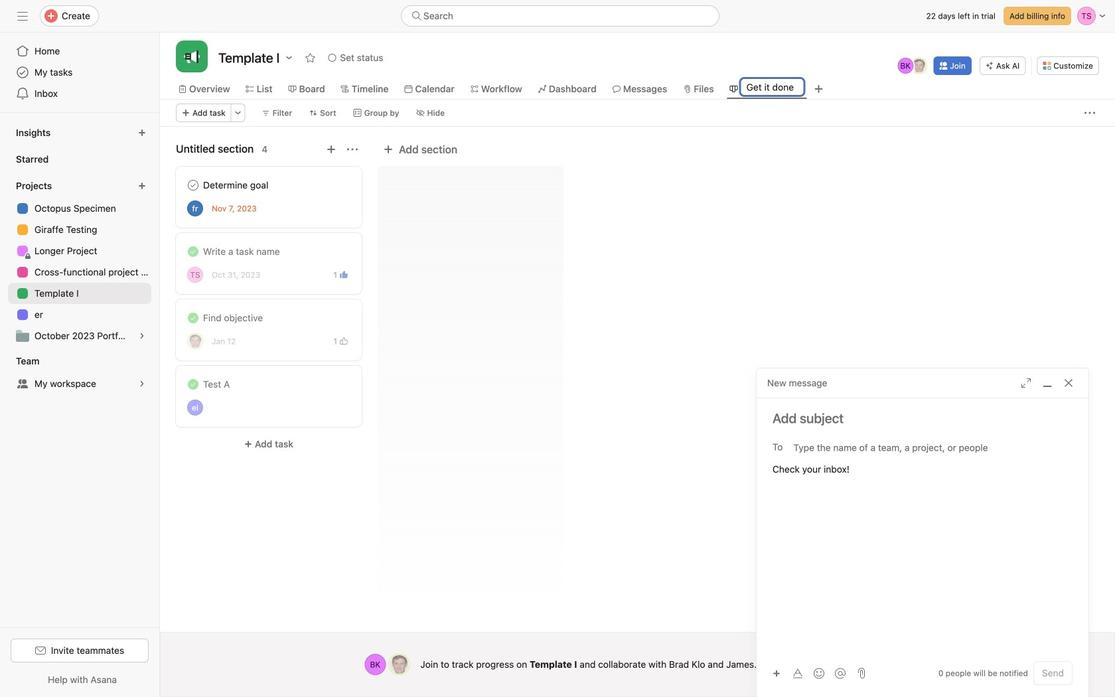 Task type: describe. For each thing, give the bounding box(es) containing it.
close image
[[1063, 378, 1074, 388]]

hide sidebar image
[[17, 11, 28, 21]]

teams element
[[0, 349, 159, 397]]

add to starred image
[[305, 52, 316, 63]]

insert an object image
[[773, 669, 781, 677]]

toggle assignee popover image for completed checkbox related to the 1 like. you liked this task icon at the left of page
[[187, 267, 203, 283]]

mark complete image
[[185, 177, 201, 193]]

projects element
[[0, 174, 159, 349]]

formatting image
[[793, 668, 803, 679]]

completed image
[[185, 376, 201, 392]]

add task image
[[326, 144, 337, 155]]

minimize image
[[1042, 378, 1053, 388]]

new insights image
[[138, 129, 146, 137]]

1 horizontal spatial more actions image
[[1085, 108, 1095, 118]]

completed checkbox for 1 like. click to like this task image
[[185, 310, 201, 326]]

expand popout to full screen image
[[1021, 378, 1032, 388]]

more section actions image
[[347, 144, 358, 155]]

3 completed checkbox from the top
[[185, 376, 201, 392]]



Task type: locate. For each thing, give the bounding box(es) containing it.
new project or portfolio image
[[138, 182, 146, 190]]

1 toggle assignee popover image from the top
[[187, 200, 203, 216]]

completed image for completed checkbox related to the 1 like. you liked this task icon at the left of page
[[185, 244, 201, 260]]

3 toggle assignee popover image from the top
[[187, 400, 203, 416]]

completed checkbox for the 1 like. you liked this task icon at the left of page
[[185, 244, 201, 260]]

at mention image
[[835, 668, 846, 679]]

Completed checkbox
[[185, 244, 201, 260], [185, 310, 201, 326], [185, 376, 201, 392]]

None text field
[[741, 78, 804, 96]]

see details, october 2023 portfolio image
[[138, 332, 146, 340]]

0 vertical spatial completed checkbox
[[185, 244, 201, 260]]

toggle assignee popover image for mark complete checkbox
[[187, 200, 203, 216]]

2 completed checkbox from the top
[[185, 310, 201, 326]]

0 horizontal spatial more actions image
[[234, 109, 242, 117]]

2 vertical spatial completed checkbox
[[185, 376, 201, 392]]

1 completed image from the top
[[185, 244, 201, 260]]

dialog
[[757, 368, 1089, 697]]

Type the name of a team, a project, or people text field
[[794, 439, 1065, 455]]

0 vertical spatial completed image
[[185, 244, 201, 260]]

Add subject text field
[[757, 409, 1089, 427]]

2 completed image from the top
[[185, 310, 201, 326]]

completed image for completed checkbox related to 1 like. click to like this task image
[[185, 310, 201, 326]]

1 like. you liked this task image
[[340, 271, 348, 279]]

1 vertical spatial completed image
[[185, 310, 201, 326]]

see details, my workspace image
[[138, 380, 146, 388]]

toolbar
[[767, 663, 852, 683]]

1 completed checkbox from the top
[[185, 244, 201, 260]]

1 vertical spatial toggle assignee popover image
[[187, 267, 203, 283]]

Mark complete checkbox
[[185, 177, 201, 193]]

add tab image
[[814, 84, 824, 94]]

list box
[[401, 5, 720, 27]]

1 like. click to like this task image
[[340, 337, 348, 345]]

toggle assignee popover image
[[187, 200, 203, 216], [187, 267, 203, 283], [187, 400, 203, 416]]

global element
[[0, 33, 159, 112]]

megaphone image
[[184, 48, 200, 64]]

more actions image
[[1085, 108, 1095, 118], [234, 109, 242, 117]]

completed image
[[185, 244, 201, 260], [185, 310, 201, 326]]

1 vertical spatial completed checkbox
[[185, 310, 201, 326]]

0 vertical spatial toggle assignee popover image
[[187, 200, 203, 216]]

2 vertical spatial toggle assignee popover image
[[187, 400, 203, 416]]

2 toggle assignee popover image from the top
[[187, 267, 203, 283]]



Task type: vqa. For each thing, say whether or not it's contained in the screenshot.
Show options image
no



